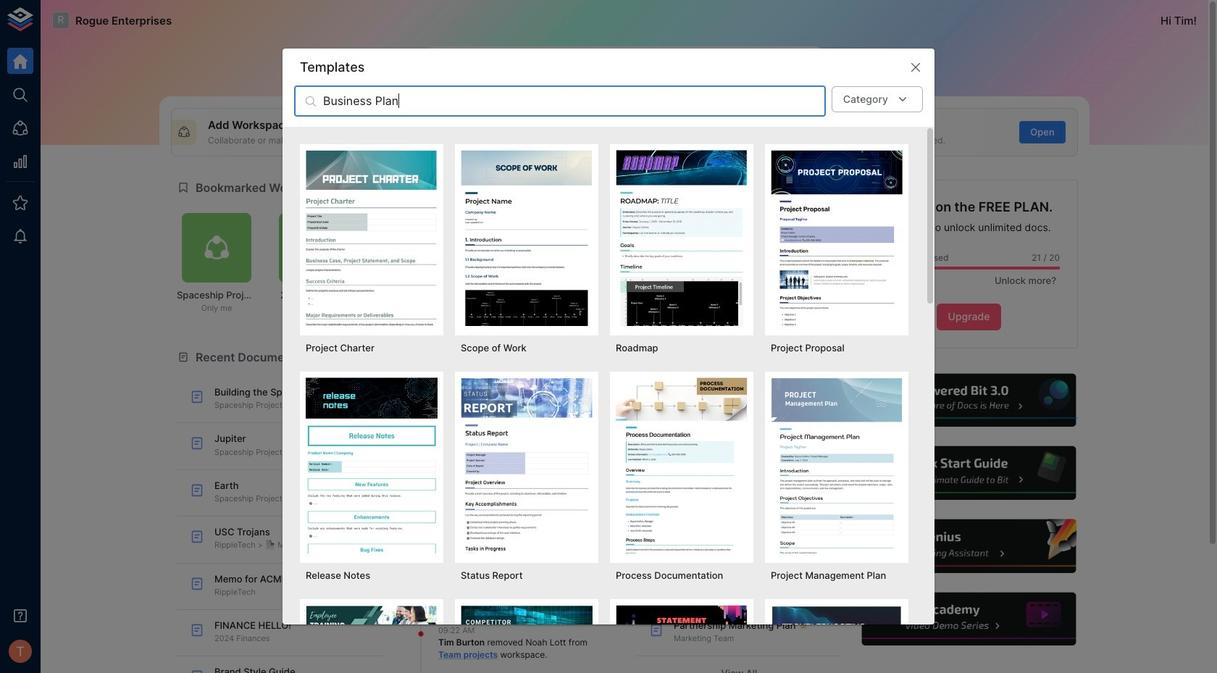 Task type: locate. For each thing, give the bounding box(es) containing it.
employee training manual image
[[306, 605, 438, 674]]

statement of work image
[[616, 605, 748, 674]]

roadmap image
[[616, 150, 748, 326]]

help image
[[861, 372, 1079, 429], [861, 445, 1079, 502], [861, 518, 1079, 575], [861, 591, 1079, 648]]

scope of work image
[[461, 150, 593, 326]]

2 help image from the top
[[861, 445, 1079, 502]]

release notes image
[[306, 378, 438, 554]]

competitor research report image
[[461, 605, 593, 674]]

dialog
[[283, 49, 935, 674]]

process documentation image
[[616, 378, 748, 554]]



Task type: vqa. For each thing, say whether or not it's contained in the screenshot.
Search Workspaces... text box
no



Task type: describe. For each thing, give the bounding box(es) containing it.
project proposal image
[[771, 150, 903, 326]]

project charter image
[[306, 150, 438, 326]]

project management plan image
[[771, 378, 903, 554]]

3 help image from the top
[[861, 518, 1079, 575]]

1 help image from the top
[[861, 372, 1079, 429]]

4 help image from the top
[[861, 591, 1079, 648]]

Search Templates... text field
[[323, 86, 826, 117]]

status report image
[[461, 378, 593, 554]]

troubleshooting guide image
[[771, 605, 903, 674]]



